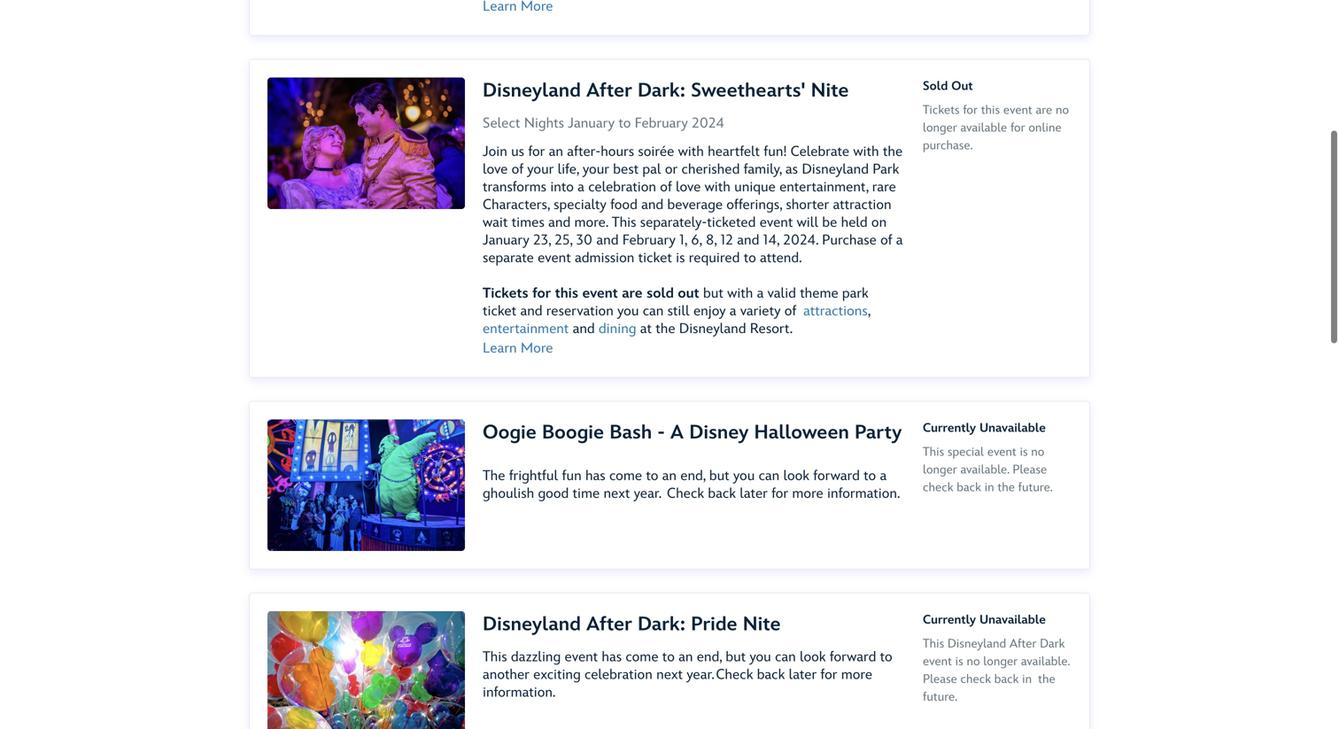Task type: locate. For each thing, give the bounding box(es) containing it.
more inside the frightful fun has come to an end, but you can look forward to a ghoulish good time next year.  check back later for more information.
[[793, 485, 824, 502]]

currently up this disneyland after dark event is no longer available. please check back in the future. at the right
[[923, 613, 977, 628]]

this up the reservation
[[555, 285, 579, 302]]

dark: left the pride
[[638, 613, 686, 636]]

february up soirée
[[635, 115, 688, 132]]

you inside this dazzling event has come to an end, but you can look forward to another exciting celebration next year. check back later for more information.
[[750, 649, 772, 666]]

1 vertical spatial can
[[759, 467, 780, 485]]

forward for disneyland after dark: pride nite
[[830, 649, 877, 666]]

0 horizontal spatial check
[[923, 480, 954, 495]]

2 horizontal spatial is
[[1020, 445, 1028, 459]]

information. down party
[[828, 485, 901, 502]]

of down valid
[[785, 303, 797, 320]]

1 horizontal spatial is
[[956, 655, 964, 669]]

offerings,
[[727, 196, 783, 214]]

1 vertical spatial forward
[[830, 649, 877, 666]]

is inside this disneyland after dark event is no longer available. please check back in the future.
[[956, 655, 964, 669]]

no inside this disneyland after dark event is no longer available. please check back in the future.
[[967, 655, 981, 669]]

can inside this dazzling event has come to an end, but you can look forward to another exciting celebration next year. check back later for more information.
[[775, 649, 796, 666]]

are up online
[[1036, 103, 1053, 117]]

1 horizontal spatial ticket
[[639, 249, 672, 267]]

1 vertical spatial come
[[626, 649, 659, 666]]

this for this disneyland after dark event is no longer available. please check back in the future.
[[923, 637, 945, 651]]

time
[[573, 485, 600, 502]]

0 horizontal spatial please
[[923, 672, 958, 687]]

0 vertical spatial end,
[[681, 467, 706, 485]]

currently unavailable
[[923, 421, 1047, 436], [923, 613, 1047, 628]]

0 vertical spatial please
[[1013, 463, 1048, 477]]

2 dark: from the top
[[638, 613, 686, 636]]

has inside the frightful fun has come to an end, but you can look forward to a ghoulish good time next year.  check back later for more information.
[[586, 467, 606, 485]]

0 vertical spatial can
[[643, 303, 664, 320]]

later right check
[[740, 485, 768, 502]]

nite for disneyland after dark: sweethearts' nite
[[811, 79, 849, 102]]

1 horizontal spatial no
[[1032, 445, 1045, 459]]

1 vertical spatial check
[[961, 672, 992, 687]]

2 horizontal spatial an
[[679, 649, 693, 666]]

cherished
[[682, 161, 740, 178]]

1 horizontal spatial an
[[663, 467, 677, 485]]

1 horizontal spatial information.
[[828, 485, 901, 502]]

1 vertical spatial later
[[789, 667, 817, 684]]

forward
[[814, 467, 860, 485], [830, 649, 877, 666]]

information. down another
[[483, 684, 556, 702]]

in
[[985, 480, 995, 495]]

dark:
[[638, 79, 686, 102], [638, 613, 686, 636]]

1 vertical spatial tickets
[[483, 285, 529, 302]]

0 horizontal spatial later
[[740, 485, 768, 502]]

come for dark:
[[626, 649, 659, 666]]

1 vertical spatial unavailable
[[980, 613, 1047, 628]]

you up year. check
[[750, 649, 772, 666]]

forward inside the frightful fun has come to an end, but you can look forward to a ghoulish good time next year.  check back later for more information.
[[814, 467, 860, 485]]

disneyland down enjoy at the top of the page
[[679, 320, 747, 338]]

theme
[[800, 285, 839, 302]]

disneyland
[[483, 79, 581, 102], [802, 161, 869, 178], [679, 320, 747, 338], [483, 613, 581, 636], [948, 637, 1007, 651]]

tickets down separate
[[483, 285, 529, 302]]

0 vertical spatial this
[[982, 103, 1001, 117]]

0 vertical spatial look
[[784, 467, 810, 485]]

an inside the frightful fun has come to an end, but you can look forward to a ghoulish good time next year.  check back later for more information.
[[663, 467, 677, 485]]

admission
[[575, 249, 635, 267]]

1 vertical spatial celebration
[[585, 667, 653, 684]]

love up beverage in the top of the page
[[676, 179, 701, 196]]

has for boogie
[[586, 467, 606, 485]]

back left in the
[[995, 672, 1019, 687]]

1 horizontal spatial more
[[842, 667, 873, 684]]

celebration inside this dazzling event has come to an end, but you can look forward to another exciting celebration next year. check back later for more information.
[[585, 667, 653, 684]]

ticket up the sold at the top of the page
[[639, 249, 672, 267]]

come
[[610, 467, 643, 485], [626, 649, 659, 666]]

frightful
[[509, 467, 558, 485]]

next left year. check
[[657, 667, 683, 684]]

check down special
[[923, 480, 954, 495]]

0 horizontal spatial january
[[483, 232, 530, 249]]

tickets down sold
[[923, 103, 960, 117]]

are for no
[[1036, 103, 1053, 117]]

after
[[587, 79, 633, 102], [587, 613, 633, 636], [1010, 637, 1037, 651]]

30
[[577, 232, 593, 249]]

learn more
[[483, 340, 553, 357]]

available. up in the
[[1022, 655, 1070, 669]]

unavailable up the dark
[[980, 613, 1047, 628]]

longer inside this special event is no longer available. please check back in the future.
[[923, 463, 958, 477]]

look for oogie boogie bash - a disney halloween party
[[784, 467, 810, 485]]

join
[[483, 143, 508, 160]]

park
[[873, 161, 900, 178]]

come down disneyland after dark: pride nite
[[626, 649, 659, 666]]

nite right the pride
[[743, 613, 781, 636]]

celebration down disneyland after dark: pride nite
[[585, 667, 653, 684]]

1 vertical spatial currently
[[923, 613, 977, 628]]

you up dining "link"
[[618, 303, 639, 320]]

has up time
[[586, 467, 606, 485]]

0 vertical spatial tickets
[[923, 103, 960, 117]]

this special event is no longer available. please check back in the future.
[[923, 445, 1053, 495]]

0 vertical spatial next
[[604, 485, 630, 502]]

available. inside this disneyland after dark event is no longer available. please check back in the future.
[[1022, 655, 1070, 669]]

information.
[[828, 485, 901, 502], [483, 684, 556, 702]]

the inside this special event is no longer available. please check back in the future.
[[998, 480, 1015, 495]]

the right in
[[998, 480, 1015, 495]]

january
[[568, 115, 615, 132], [483, 232, 530, 249]]

is inside this special event is no longer available. please check back in the future.
[[1020, 445, 1028, 459]]

look inside this dazzling event has come to an end, but you can look forward to another exciting celebration next year. check back later for more information.
[[800, 649, 826, 666]]

is
[[676, 249, 685, 267], [1020, 445, 1028, 459], [956, 655, 964, 669]]

1 vertical spatial is
[[1020, 445, 1028, 459]]

0 vertical spatial celebration
[[589, 179, 657, 196]]

february down separately-
[[623, 232, 676, 249]]

this for no
[[982, 103, 1001, 117]]

1 currently unavailable from the top
[[923, 421, 1047, 436]]

out
[[678, 285, 700, 302]]

but up year. check
[[726, 649, 746, 666]]

has for after
[[602, 649, 622, 666]]

you inside the frightful fun has come to an end, but you can look forward to a ghoulish good time next year.  check back later for more information.
[[734, 467, 755, 485]]

1 horizontal spatial available.
[[1022, 655, 1070, 669]]

dining link
[[599, 320, 637, 338]]

dark: for pride
[[638, 613, 686, 636]]

0 vertical spatial are
[[1036, 103, 1053, 117]]

of
[[512, 161, 524, 178], [660, 179, 672, 196], [881, 232, 893, 249], [785, 303, 797, 320]]

a up specialty
[[578, 179, 585, 196]]

2 horizontal spatial no
[[1056, 103, 1070, 117]]

0 horizontal spatial nite
[[743, 613, 781, 636]]

1 vertical spatial ticket
[[483, 303, 517, 320]]

1 horizontal spatial tickets
[[923, 103, 960, 117]]

1 currently from the top
[[923, 421, 977, 436]]

end, inside the frightful fun has come to an end, but you can look forward to a ghoulish good time next year.  check back later for more information.
[[681, 467, 706, 485]]

love
[[483, 161, 508, 178], [676, 179, 701, 196]]

but inside this dazzling event has come to an end, but you can look forward to another exciting celebration next year. check back later for more information.
[[726, 649, 746, 666]]

look inside the frightful fun has come to an end, but you can look forward to a ghoulish good time next year.  check back later for more information.
[[784, 467, 810, 485]]

longer inside the tickets for this event are no longer available for online purchase.
[[923, 121, 958, 135]]

this inside this special event is no longer available. please check back in the future.
[[923, 445, 945, 459]]

tickets
[[923, 103, 960, 117], [483, 285, 529, 302]]

this disneyland after dark event is no longer available. please check back in the future.
[[923, 637, 1070, 705]]

0 horizontal spatial tickets
[[483, 285, 529, 302]]

1 vertical spatial has
[[602, 649, 622, 666]]

end, inside this dazzling event has come to an end, but you can look forward to another exciting celebration next year. check back later for more information.
[[697, 649, 722, 666]]

check
[[923, 480, 954, 495], [961, 672, 992, 687]]

0 vertical spatial longer
[[923, 121, 958, 135]]

back inside this disneyland after dark event is no longer available. please check back in the future.
[[995, 672, 1019, 687]]

unavailable for oogie boogie bash - a disney halloween party
[[980, 421, 1047, 436]]

0 vertical spatial currently unavailable
[[923, 421, 1047, 436]]

1 vertical spatial an
[[663, 467, 677, 485]]

currently for disneyland after dark: pride nite
[[923, 613, 977, 628]]

an up check
[[663, 467, 677, 485]]

forward for oogie boogie bash - a disney halloween party
[[814, 467, 860, 485]]

join us for an after-hours soirée with heartfelt fun! celebrate with the love of your life, your best pal or cherished family, as disneyland park transforms into a celebration of love with unique entertainment, rare characters, specialty food and beverage offerings, shorter attraction wait times and more. this separately-ticketed event will be held on january 23, 25, 30 and february 1, 6, 8, 12 and 14, 2024. purchase of a separate event admission ticket is required to attend.
[[483, 143, 903, 267]]

available. up in
[[961, 463, 1010, 477]]

back right check
[[708, 485, 736, 502]]

party
[[855, 421, 902, 444]]

after for pride
[[587, 613, 633, 636]]

and right 12
[[738, 232, 760, 249]]

the
[[883, 143, 903, 160], [656, 320, 676, 338], [998, 480, 1015, 495]]

ticket up the entertainment link
[[483, 303, 517, 320]]

1 horizontal spatial the
[[883, 143, 903, 160]]

attractions
[[804, 303, 868, 320]]

valid
[[768, 285, 797, 302]]

0 horizontal spatial next
[[604, 485, 630, 502]]

0 vertical spatial currently
[[923, 421, 977, 436]]

love down join
[[483, 161, 508, 178]]

back inside this special event is no longer available. please check back in the future.
[[957, 480, 982, 495]]

attraction
[[833, 196, 892, 214]]

times
[[512, 214, 545, 231]]

after-
[[567, 143, 601, 160]]

come for bash
[[610, 467, 643, 485]]

disneyland up dazzling
[[483, 613, 581, 636]]

an inside this dazzling event has come to an end, but you can look forward to another exciting celebration next year. check back later for more information.
[[679, 649, 693, 666]]

0 vertical spatial come
[[610, 467, 643, 485]]

later inside the frightful fun has come to an end, but you can look forward to a ghoulish good time next year.  check back later for more information.
[[740, 485, 768, 502]]

resort.
[[750, 320, 793, 338]]

out
[[952, 79, 974, 93]]

your left life,
[[528, 161, 554, 178]]

1 vertical spatial this
[[555, 285, 579, 302]]

disneyland left the dark
[[948, 637, 1007, 651]]

and up separately-
[[642, 196, 664, 214]]

soirée
[[638, 143, 675, 160]]

1 vertical spatial dark:
[[638, 613, 686, 636]]

your
[[528, 161, 554, 178], [583, 161, 610, 178]]

has
[[586, 467, 606, 485], [602, 649, 622, 666]]

has inside this dazzling event has come to an end, but you can look forward to another exciting celebration next year. check back later for more information.
[[602, 649, 622, 666]]

february
[[635, 115, 688, 132], [623, 232, 676, 249]]

back left in
[[957, 480, 982, 495]]

to inside join us for an after-hours soirée with heartfelt fun! celebrate with the love of your life, your best pal or cherished family, as disneyland park transforms into a celebration of love with unique entertainment, rare characters, specialty food and beverage offerings, shorter attraction wait times and more. this separately-ticketed event will be held on january 23, 25, 30 and february 1, 6, 8, 12 and 14, 2024. purchase of a separate event admission ticket is required to attend.
[[744, 249, 757, 267]]

the up park at the top of the page
[[883, 143, 903, 160]]

learn more link
[[483, 331, 553, 357]]

with up the cherished
[[678, 143, 704, 160]]

ticket
[[639, 249, 672, 267], [483, 303, 517, 320]]

2 horizontal spatial the
[[998, 480, 1015, 495]]

0 vertical spatial january
[[568, 115, 615, 132]]

2 vertical spatial the
[[998, 480, 1015, 495]]

2 vertical spatial can
[[775, 649, 796, 666]]

1 vertical spatial but
[[710, 467, 730, 485]]

currently for oogie boogie bash - a disney halloween party
[[923, 421, 977, 436]]

1 horizontal spatial this
[[982, 103, 1001, 117]]

dark: up soirée
[[638, 79, 686, 102]]

this up available
[[982, 103, 1001, 117]]

are for sold
[[622, 285, 643, 302]]

can for a
[[759, 467, 780, 485]]

purchase.
[[923, 138, 973, 153]]

disneyland after dark: sweethearts' nite
[[483, 79, 849, 102]]

unavailable up this special event is no longer available. please check back in the future. on the bottom right
[[980, 421, 1047, 436]]

be
[[823, 214, 838, 231]]

1 vertical spatial the
[[656, 320, 676, 338]]

this inside this dazzling event has come to an end, but you can look forward to another exciting celebration next year. check back later for more information.
[[483, 649, 507, 666]]

but for nite
[[726, 649, 746, 666]]

this
[[982, 103, 1001, 117], [555, 285, 579, 302]]

2 vertical spatial longer
[[984, 655, 1018, 669]]

1 vertical spatial more
[[842, 667, 873, 684]]

january up the after- at top
[[568, 115, 615, 132]]

a down party
[[880, 467, 887, 485]]

0 vertical spatial an
[[549, 143, 564, 160]]

of down or
[[660, 179, 672, 196]]

but down the disney on the right of the page
[[710, 467, 730, 485]]

1 dark: from the top
[[638, 79, 686, 102]]

back right year. check
[[757, 667, 785, 684]]

1 vertical spatial february
[[623, 232, 676, 249]]

next inside the frightful fun has come to an end, but you can look forward to a ghoulish good time next year.  check back later for more information.
[[604, 485, 630, 502]]

0 vertical spatial more
[[793, 485, 824, 502]]

for inside join us for an after-hours soirée with heartfelt fun! celebrate with the love of your life, your best pal or cherished family, as disneyland park transforms into a celebration of love with unique entertainment, rare characters, specialty food and beverage offerings, shorter attraction wait times and more. this separately-ticketed event will be held on january 23, 25, 30 and february 1, 6, 8, 12 and 14, 2024. purchase of a separate event admission ticket is required to attend.
[[528, 143, 545, 160]]

an
[[549, 143, 564, 160], [663, 467, 677, 485], [679, 649, 693, 666]]

future.
[[1019, 480, 1053, 495], [923, 690, 958, 705]]

0 vertical spatial forward
[[814, 467, 860, 485]]

sweethearts'
[[691, 79, 806, 102]]

are
[[1036, 103, 1053, 117], [622, 285, 643, 302]]

1 vertical spatial nite
[[743, 613, 781, 636]]

1 vertical spatial currently unavailable
[[923, 613, 1047, 628]]

0 vertical spatial future.
[[1019, 480, 1053, 495]]

0 horizontal spatial is
[[676, 249, 685, 267]]

unavailable
[[980, 421, 1047, 436], [980, 613, 1047, 628]]

please
[[1013, 463, 1048, 477], [923, 672, 958, 687]]

0 vertical spatial no
[[1056, 103, 1070, 117]]

0 vertical spatial the
[[883, 143, 903, 160]]

2 unavailable from the top
[[980, 613, 1047, 628]]

please inside this special event is no longer available. please check back in the future.
[[1013, 463, 1048, 477]]

0 horizontal spatial available.
[[961, 463, 1010, 477]]

1 vertical spatial you
[[734, 467, 755, 485]]

2 vertical spatial but
[[726, 649, 746, 666]]

0 horizontal spatial information.
[[483, 684, 556, 702]]

2024.
[[784, 232, 819, 249]]

your down the after- at top
[[583, 161, 610, 178]]

a right enjoy at the top of the page
[[730, 303, 737, 320]]

2 currently unavailable from the top
[[923, 613, 1047, 628]]

0 vertical spatial is
[[676, 249, 685, 267]]

for
[[964, 103, 978, 117], [1011, 121, 1026, 135], [528, 143, 545, 160], [533, 285, 551, 302], [772, 485, 789, 502], [821, 667, 838, 684]]

are left the sold at the top of the page
[[622, 285, 643, 302]]

2 vertical spatial is
[[956, 655, 964, 669]]

celebration up food
[[589, 179, 657, 196]]

1 your from the left
[[528, 161, 554, 178]]

end, up year. check
[[697, 649, 722, 666]]

0 vertical spatial check
[[923, 480, 954, 495]]

for inside this dazzling event has come to an end, but you can look forward to another exciting celebration next year. check back later for more information.
[[821, 667, 838, 684]]

0 horizontal spatial the
[[656, 320, 676, 338]]

2 vertical spatial an
[[679, 649, 693, 666]]

currently unavailable up this disneyland after dark event is no longer available. please check back in the future. at the right
[[923, 613, 1047, 628]]

2 currently from the top
[[923, 613, 977, 628]]

but up enjoy at the top of the page
[[704, 285, 724, 302]]

0 horizontal spatial future.
[[923, 690, 958, 705]]

back inside this dazzling event has come to an end, but you can look forward to another exciting celebration next year. check back later for more information.
[[757, 667, 785, 684]]

no inside the tickets for this event are no longer available for online purchase.
[[1056, 103, 1070, 117]]

1 horizontal spatial nite
[[811, 79, 849, 102]]

1 horizontal spatial your
[[583, 161, 610, 178]]

12
[[721, 232, 734, 249]]

0 horizontal spatial your
[[528, 161, 554, 178]]

no
[[1056, 103, 1070, 117], [1032, 445, 1045, 459], [967, 655, 981, 669]]

available
[[961, 121, 1008, 135]]

has down disneyland after dark: pride nite
[[602, 649, 622, 666]]

later right year. check
[[789, 667, 817, 684]]

0 vertical spatial has
[[586, 467, 606, 485]]

the right the at
[[656, 320, 676, 338]]

end, for -
[[681, 467, 706, 485]]

1 vertical spatial look
[[800, 649, 826, 666]]

longer
[[923, 121, 958, 135], [923, 463, 958, 477], [984, 655, 1018, 669]]

0 horizontal spatial this
[[555, 285, 579, 302]]

0 vertical spatial unavailable
[[980, 421, 1047, 436]]

0 horizontal spatial more
[[793, 485, 824, 502]]

1 vertical spatial are
[[622, 285, 643, 302]]

the frightful fun has come to an end, but you can look forward to a ghoulish good time next year.  check back later for more information.
[[483, 467, 901, 502]]

this inside the tickets for this event are no longer available for online purchase.
[[982, 103, 1001, 117]]

an for after
[[679, 649, 693, 666]]

but inside the frightful fun has come to an end, but you can look forward to a ghoulish good time next year.  check back later for more information.
[[710, 467, 730, 485]]

and inside but with a valid theme park ticket and reservation you can still enjoy a variety of
[[521, 303, 543, 320]]

an up year. check
[[679, 649, 693, 666]]

with up variety
[[728, 285, 754, 302]]

0 vertical spatial available.
[[961, 463, 1010, 477]]

celebrate
[[791, 143, 850, 160]]

1 horizontal spatial january
[[568, 115, 615, 132]]

come inside the frightful fun has come to an end, but you can look forward to a ghoulish good time next year.  check back later for more information.
[[610, 467, 643, 485]]

you down the disney on the right of the page
[[734, 467, 755, 485]]

1 horizontal spatial later
[[789, 667, 817, 684]]

attractions , entertainment and dining at the disneyland resort.
[[483, 303, 871, 338]]

come down bash
[[610, 467, 643, 485]]

currently up special
[[923, 421, 977, 436]]

life,
[[558, 161, 579, 178]]

check left in the
[[961, 672, 992, 687]]

january up separate
[[483, 232, 530, 249]]

with down the cherished
[[705, 179, 731, 196]]

or
[[665, 161, 678, 178]]

end, up check
[[681, 467, 706, 485]]

an up life,
[[549, 143, 564, 160]]

of inside but with a valid theme park ticket and reservation you can still enjoy a variety of
[[785, 303, 797, 320]]

disneyland up nights
[[483, 79, 581, 102]]

can inside the frightful fun has come to an end, but you can look forward to a ghoulish good time next year.  check back later for more information.
[[759, 467, 780, 485]]

2 vertical spatial no
[[967, 655, 981, 669]]

ticket inside but with a valid theme park ticket and reservation you can still enjoy a variety of
[[483, 303, 517, 320]]

are inside the tickets for this event are no longer available for online purchase.
[[1036, 103, 1053, 117]]

more inside this dazzling event has come to an end, but you can look forward to another exciting celebration next year. check back later for more information.
[[842, 667, 873, 684]]

currently unavailable up special
[[923, 421, 1047, 436]]

0 vertical spatial nite
[[811, 79, 849, 102]]

disneyland up entertainment,
[[802, 161, 869, 178]]

you
[[618, 303, 639, 320], [734, 467, 755, 485], [750, 649, 772, 666]]

hours
[[601, 143, 635, 160]]

come inside this dazzling event has come to an end, but you can look forward to another exciting celebration next year. check back later for more information.
[[626, 649, 659, 666]]

this for this dazzling event has come to an end, but you can look forward to another exciting celebration next year. check back later for more information.
[[483, 649, 507, 666]]

1 horizontal spatial future.
[[1019, 480, 1053, 495]]

this inside this disneyland after dark event is no longer available. please check back in the future.
[[923, 637, 945, 651]]

look
[[784, 467, 810, 485], [800, 649, 826, 666]]

forward inside this dazzling event has come to an end, but you can look forward to another exciting celebration next year. check back later for more information.
[[830, 649, 877, 666]]

tickets inside the tickets for this event are no longer available for online purchase.
[[923, 103, 960, 117]]

pal
[[643, 161, 662, 178]]

next right time
[[604, 485, 630, 502]]

but for a
[[710, 467, 730, 485]]

dark: for sweethearts'
[[638, 79, 686, 102]]

exciting
[[534, 667, 581, 684]]

1 horizontal spatial are
[[1036, 103, 1053, 117]]

nite up celebrate
[[811, 79, 849, 102]]

look for disneyland after dark: pride nite
[[800, 649, 826, 666]]

1 unavailable from the top
[[980, 421, 1047, 436]]

and down the reservation
[[573, 320, 595, 338]]

attend.
[[760, 249, 802, 267]]

1 horizontal spatial please
[[1013, 463, 1048, 477]]

the inside attractions , entertainment and dining at the disneyland resort.
[[656, 320, 676, 338]]

0 vertical spatial ticket
[[639, 249, 672, 267]]

0 vertical spatial information.
[[828, 485, 901, 502]]

and up the entertainment link
[[521, 303, 543, 320]]

0 vertical spatial later
[[740, 485, 768, 502]]

purchase
[[823, 232, 877, 249]]

0 horizontal spatial ticket
[[483, 303, 517, 320]]

currently unavailable for oogie boogie bash - a disney halloween party
[[923, 421, 1047, 436]]

a right the purchase
[[897, 232, 903, 249]]



Task type: vqa. For each thing, say whether or not it's contained in the screenshot.
ADMISSION
yes



Task type: describe. For each thing, give the bounding box(es) containing it.
information. inside the frightful fun has come to an end, but you can look forward to a ghoulish good time next year.  check back later for more information.
[[828, 485, 901, 502]]

8,
[[706, 232, 717, 249]]

after inside this disneyland after dark event is no longer available. please check back in the future.
[[1010, 637, 1037, 651]]

separately-
[[641, 214, 707, 231]]

january inside join us for an after-hours soirée with heartfelt fun! celebrate with the love of your life, your best pal or cherished family, as disneyland park transforms into a celebration of love with unique entertainment, rare characters, specialty food and beverage offerings, shorter attraction wait times and more. this separately-ticketed event will be held on january 23, 25, 30 and february 1, 6, 8, 12 and 14, 2024. purchase of a separate event admission ticket is required to attend.
[[483, 232, 530, 249]]

ghoulish
[[483, 485, 535, 502]]

this dazzling event has come to an end, but you can look forward to another exciting celebration next year. check back later for more information.
[[483, 649, 893, 702]]

sold
[[647, 285, 674, 302]]

event inside this dazzling event has come to an end, but you can look forward to another exciting celebration next year. check back later for more information.
[[565, 649, 598, 666]]

held
[[842, 214, 868, 231]]

fun!
[[764, 143, 787, 160]]

an for boogie
[[663, 467, 677, 485]]

check inside this special event is no longer available. please check back in the future.
[[923, 480, 954, 495]]

dazzling
[[511, 649, 561, 666]]

0 vertical spatial february
[[635, 115, 688, 132]]

us
[[511, 143, 525, 160]]

select
[[483, 115, 521, 132]]

with inside but with a valid theme park ticket and reservation you can still enjoy a variety of
[[728, 285, 754, 302]]

is inside join us for an after-hours soirée with heartfelt fun! celebrate with the love of your life, your best pal or cherished family, as disneyland park transforms into a celebration of love with unique entertainment, rare characters, specialty food and beverage offerings, shorter attraction wait times and more. this separately-ticketed event will be held on january 23, 25, 30 and february 1, 6, 8, 12 and 14, 2024. purchase of a separate event admission ticket is required to attend.
[[676, 249, 685, 267]]

available. inside this special event is no longer available. please check back in the future.
[[961, 463, 1010, 477]]

as
[[786, 161, 798, 178]]

-
[[658, 421, 665, 444]]

you inside but with a valid theme park ticket and reservation you can still enjoy a variety of
[[618, 303, 639, 320]]

later inside this dazzling event has come to an end, but you can look forward to another exciting celebration next year. check back later for more information.
[[789, 667, 817, 684]]

next inside this dazzling event has come to an end, but you can look forward to another exciting celebration next year. check back later for more information.
[[657, 667, 683, 684]]

can inside but with a valid theme park ticket and reservation you can still enjoy a variety of
[[643, 303, 664, 320]]

1,
[[680, 232, 687, 249]]

after for sweethearts'
[[587, 79, 633, 102]]

of down 'on'
[[881, 232, 893, 249]]

this for sold
[[555, 285, 579, 302]]

future. inside this disneyland after dark event is no longer available. please check back in the future.
[[923, 690, 958, 705]]

park
[[843, 285, 869, 302]]

a inside the frightful fun has come to an end, but you can look forward to a ghoulish good time next year.  check back later for more information.
[[880, 467, 887, 485]]

into
[[551, 179, 574, 196]]

2024
[[692, 115, 725, 132]]

of down us
[[512, 161, 524, 178]]

an inside join us for an after-hours soirée with heartfelt fun! celebrate with the love of your life, your best pal or cherished family, as disneyland park transforms into a celebration of love with unique entertainment, rare characters, specialty food and beverage offerings, shorter attraction wait times and more. this separately-ticketed event will be held on january 23, 25, 30 and february 1, 6, 8, 12 and 14, 2024. purchase of a separate event admission ticket is required to attend.
[[549, 143, 564, 160]]

special
[[948, 445, 985, 459]]

nite for disneyland after dark: pride nite
[[743, 613, 781, 636]]

but inside but with a valid theme park ticket and reservation you can still enjoy a variety of
[[704, 285, 724, 302]]

this for this special event is no longer available. please check back in the future.
[[923, 445, 945, 459]]

in the
[[1023, 672, 1056, 687]]

another
[[483, 667, 530, 684]]

heartfelt
[[708, 143, 760, 160]]

event inside this special event is no longer available. please check back in the future.
[[988, 445, 1017, 459]]

please inside this disneyland after dark event is no longer available. please check back in the future.
[[923, 672, 958, 687]]

entertainment
[[483, 320, 569, 338]]

disneyland after dark: pride nite
[[483, 613, 781, 636]]

longer inside this disneyland after dark event is no longer available. please check back in the future.
[[984, 655, 1018, 669]]

event inside this disneyland after dark event is no longer available. please check back in the future.
[[923, 655, 953, 669]]

at
[[641, 320, 652, 338]]

this inside join us for an after-hours soirée with heartfelt fun! celebrate with the love of your life, your best pal or cherished family, as disneyland park transforms into a celebration of love with unique entertainment, rare characters, specialty food and beverage offerings, shorter attraction wait times and more. this separately-ticketed event will be held on january 23, 25, 30 and february 1, 6, 8, 12 and 14, 2024. purchase of a separate event admission ticket is required to attend.
[[612, 214, 637, 231]]

the
[[483, 467, 505, 485]]

transforms
[[483, 179, 547, 196]]

information. inside this dazzling event has come to an end, but you can look forward to another exciting celebration next year. check back later for more information.
[[483, 684, 556, 702]]

1 horizontal spatial love
[[676, 179, 701, 196]]

celebration inside join us for an after-hours soirée with heartfelt fun! celebrate with the love of your life, your best pal or cherished family, as disneyland park transforms into a celebration of love with unique entertainment, rare characters, specialty food and beverage offerings, shorter attraction wait times and more. this separately-ticketed event will be held on january 23, 25, 30 and february 1, 6, 8, 12 and 14, 2024. purchase of a separate event admission ticket is required to attend.
[[589, 179, 657, 196]]

will
[[797, 214, 819, 231]]

end, for pride
[[697, 649, 722, 666]]

and inside attractions , entertainment and dining at the disneyland resort.
[[573, 320, 595, 338]]

tickets for tickets for this event are sold out
[[483, 285, 529, 302]]

0 horizontal spatial love
[[483, 161, 508, 178]]

best
[[613, 161, 639, 178]]

bash
[[610, 421, 652, 444]]

shorter
[[786, 196, 830, 214]]

tickets for tickets for this event are no longer available for online purchase.
[[923, 103, 960, 117]]

still
[[668, 303, 690, 320]]

the inside join us for an after-hours soirée with heartfelt fun! celebrate with the love of your life, your best pal or cherished family, as disneyland park transforms into a celebration of love with unique entertainment, rare characters, specialty food and beverage offerings, shorter attraction wait times and more. this separately-ticketed event will be held on january 23, 25, 30 and february 1, 6, 8, 12 and 14, 2024. purchase of a separate event admission ticket is required to attend.
[[883, 143, 903, 160]]

year. check
[[687, 667, 754, 684]]

check
[[667, 485, 705, 502]]

a
[[671, 421, 684, 444]]

february inside join us for an after-hours soirée with heartfelt fun! celebrate with the love of your life, your best pal or cherished family, as disneyland park transforms into a celebration of love with unique entertainment, rare characters, specialty food and beverage offerings, shorter attraction wait times and more. this separately-ticketed event will be held on january 23, 25, 30 and february 1, 6, 8, 12 and 14, 2024. purchase of a separate event admission ticket is required to attend.
[[623, 232, 676, 249]]

for inside the frightful fun has come to an end, but you can look forward to a ghoulish good time next year.  check back later for more information.
[[772, 485, 789, 502]]

and up 25,
[[549, 214, 571, 231]]

disneyland inside attractions , entertainment and dining at the disneyland resort.
[[679, 320, 747, 338]]

rare
[[873, 179, 897, 196]]

pride
[[691, 613, 738, 636]]

event inside the tickets for this event are no longer available for online purchase.
[[1004, 103, 1033, 117]]

dark
[[1040, 637, 1065, 651]]

back inside the frightful fun has come to an end, but you can look forward to a ghoulish good time next year.  check back later for more information.
[[708, 485, 736, 502]]

check inside this disneyland after dark event is no longer available. please check back in the future.
[[961, 672, 992, 687]]

tickets for this event are no longer available for online purchase.
[[923, 103, 1070, 153]]

sold
[[923, 79, 948, 93]]

disneyland inside this disneyland after dark event is no longer available. please check back in the future.
[[948, 637, 1007, 651]]

disneyland inside join us for an after-hours soirée with heartfelt fun! celebrate with the love of your life, your best pal or cherished family, as disneyland park transforms into a celebration of love with unique entertainment, rare characters, specialty food and beverage offerings, shorter attraction wait times and more. this separately-ticketed event will be held on january 23, 25, 30 and february 1, 6, 8, 12 and 14, 2024. purchase of a separate event admission ticket is required to attend.
[[802, 161, 869, 178]]

currently unavailable for disneyland after dark: pride nite
[[923, 613, 1047, 628]]

learn
[[483, 340, 517, 357]]

halloween
[[755, 421, 850, 444]]

unavailable for disneyland after dark: pride nite
[[980, 613, 1047, 628]]

boogie
[[542, 421, 604, 444]]

enjoy
[[694, 303, 726, 320]]

and up admission
[[597, 232, 619, 249]]

more
[[521, 340, 553, 357]]

with up park at the top of the page
[[854, 143, 880, 160]]

no inside this special event is no longer available. please check back in the future.
[[1032, 445, 1045, 459]]

attractions link
[[804, 303, 868, 320]]

beverage
[[668, 196, 723, 214]]

food
[[611, 196, 638, 214]]

ticketed
[[707, 214, 756, 231]]

future. inside this special event is no longer available. please check back in the future.
[[1019, 480, 1053, 495]]

online
[[1029, 121, 1062, 135]]

a up variety
[[757, 285, 764, 302]]

required
[[689, 249, 740, 267]]

but with a valid theme park ticket and reservation you can still enjoy a variety of
[[483, 285, 869, 320]]

23,
[[534, 232, 551, 249]]

entertainment,
[[780, 179, 869, 196]]

fun
[[562, 467, 582, 485]]

good
[[538, 485, 569, 502]]

entertainment link
[[483, 320, 569, 338]]

you for pride
[[750, 649, 772, 666]]

,
[[868, 303, 871, 320]]

2 your from the left
[[583, 161, 610, 178]]

14,
[[764, 232, 780, 249]]

reservation
[[547, 303, 614, 320]]

ticket inside join us for an after-hours soirée with heartfelt fun! celebrate with the love of your life, your best pal or cherished family, as disneyland park transforms into a celebration of love with unique entertainment, rare characters, specialty food and beverage offerings, shorter attraction wait times and more. this separately-ticketed event will be held on january 23, 25, 30 and february 1, 6, 8, 12 and 14, 2024. purchase of a separate event admission ticket is required to attend.
[[639, 249, 672, 267]]

you for -
[[734, 467, 755, 485]]

wait
[[483, 214, 508, 231]]

can for nite
[[775, 649, 796, 666]]

6,
[[691, 232, 702, 249]]

tickets for this event are sold out
[[483, 285, 700, 302]]

variety
[[741, 303, 781, 320]]

unique
[[735, 179, 776, 196]]

more.
[[575, 214, 608, 231]]



